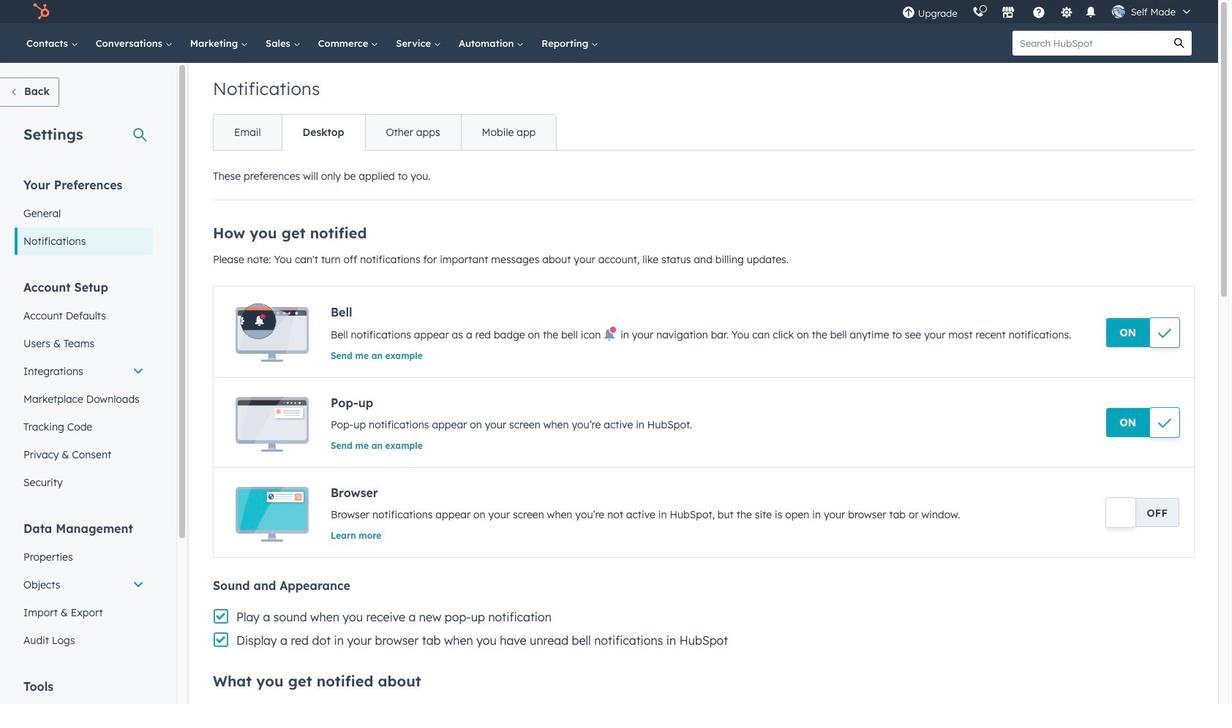 Task type: vqa. For each thing, say whether or not it's contained in the screenshot.
Your Preferences "element" at the top left
yes



Task type: describe. For each thing, give the bounding box(es) containing it.
data management element
[[15, 521, 153, 655]]

your preferences element
[[15, 177, 153, 255]]

account setup element
[[15, 280, 153, 497]]



Task type: locate. For each thing, give the bounding box(es) containing it.
menu
[[895, 0, 1201, 23]]

Search HubSpot search field
[[1013, 31, 1168, 56]]

marketplaces image
[[1002, 7, 1015, 20]]

ruby anderson image
[[1112, 5, 1126, 18]]

navigation
[[213, 114, 557, 151]]



